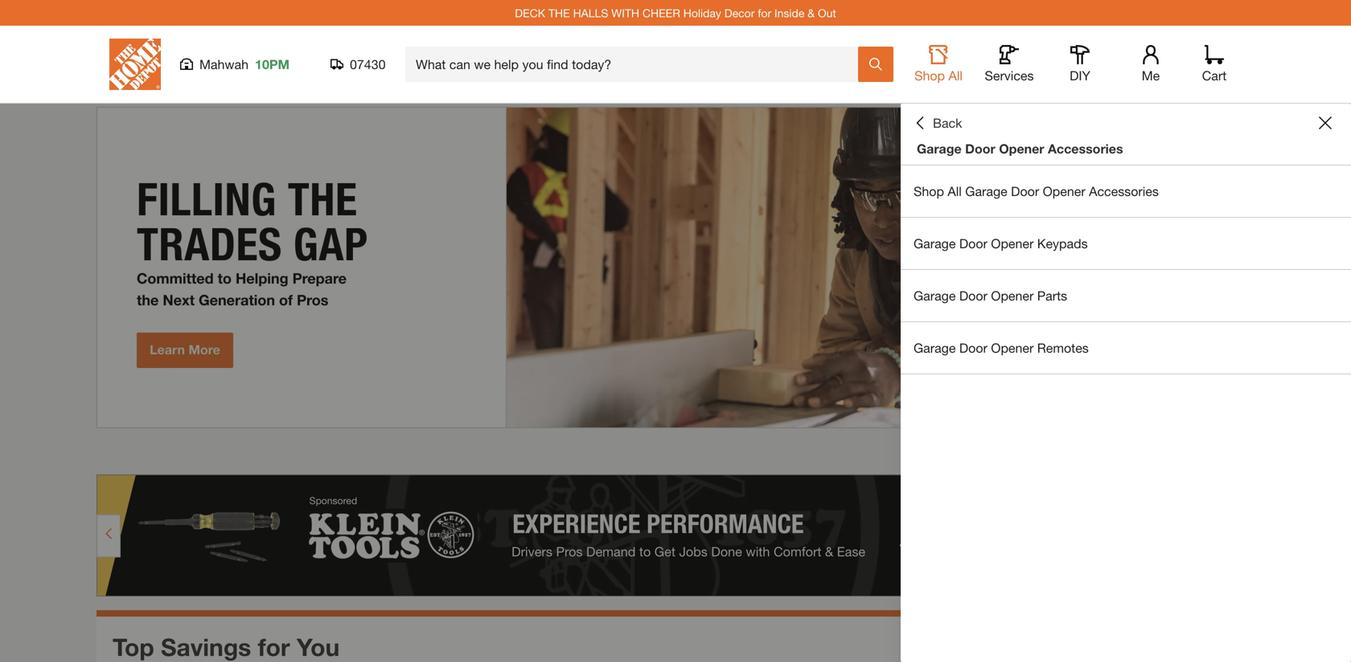 Task type: vqa. For each thing, say whether or not it's contained in the screenshot.
'All' corresponding to Shop All Gutters
no



Task type: describe. For each thing, give the bounding box(es) containing it.
shop all garage door opener accessories link
[[901, 166, 1351, 217]]

garage door opener remotes
[[914, 341, 1089, 356]]

garage door opener parts link
[[901, 270, 1351, 322]]

garage door opener remotes link
[[901, 323, 1351, 374]]

cart
[[1202, 68, 1227, 83]]

garage door opener keypads
[[914, 236, 1088, 251]]

parts
[[1037, 288, 1067, 304]]

opener for remotes
[[991, 341, 1034, 356]]

garage door opener parts
[[914, 288, 1067, 304]]

feedback link image
[[1329, 272, 1351, 359]]

cheer
[[643, 6, 680, 20]]

door down garage door opener accessories
[[1011, 184, 1039, 199]]

me button
[[1125, 45, 1177, 84]]

1 horizontal spatial for
[[758, 6, 771, 20]]

menu containing shop all garage door opener accessories
[[901, 166, 1351, 375]]

mahwah
[[199, 57, 249, 72]]

1 vertical spatial accessories
[[1089, 184, 1159, 199]]

with
[[611, 6, 639, 20]]

door for remotes
[[959, 341, 988, 356]]

me
[[1142, 68, 1160, 83]]

opener for parts
[[991, 288, 1034, 304]]

remotes
[[1037, 341, 1089, 356]]

&
[[808, 6, 815, 20]]

opener up keypads
[[1043, 184, 1085, 199]]

shop for shop all
[[914, 68, 945, 83]]

the home depot logo image
[[109, 39, 161, 90]]

diy button
[[1054, 45, 1106, 84]]

inside
[[774, 6, 805, 20]]

garage for garage door opener remotes
[[914, 341, 956, 356]]

halls
[[573, 6, 608, 20]]

all for shop all
[[949, 68, 963, 83]]

shop for shop all garage door opener accessories
[[914, 184, 944, 199]]

door for keypads
[[959, 236, 988, 251]]

garage for garage door opener keypads
[[914, 236, 956, 251]]

opener for accessories
[[999, 141, 1044, 156]]

deck
[[515, 6, 545, 20]]

door for accessories
[[965, 141, 995, 156]]

07430 button
[[331, 56, 386, 72]]

services button
[[984, 45, 1035, 84]]



Task type: locate. For each thing, give the bounding box(es) containing it.
door for parts
[[959, 288, 988, 304]]

all
[[949, 68, 963, 83], [948, 184, 962, 199]]

1 vertical spatial all
[[948, 184, 962, 199]]

mahwah 10pm
[[199, 57, 290, 72]]

all inside button
[[949, 68, 963, 83]]

opener left keypads
[[991, 236, 1034, 251]]

door up shop all garage door opener accessories
[[965, 141, 995, 156]]

decor
[[724, 6, 755, 20]]

out
[[818, 6, 836, 20]]

1 vertical spatial for
[[258, 633, 290, 662]]

shop
[[914, 68, 945, 83], [914, 184, 944, 199]]

accessories up garage door opener keypads link
[[1089, 184, 1159, 199]]

garage door opener accessories
[[917, 141, 1123, 156]]

back
[[933, 115, 962, 131]]

back button
[[914, 115, 962, 131]]

opener up shop all garage door opener accessories
[[999, 141, 1044, 156]]

deck the halls with cheer holiday decor for inside & out link
[[515, 6, 836, 20]]

holiday
[[683, 6, 721, 20]]

door down garage door opener parts
[[959, 341, 988, 356]]

door down garage door opener keypads
[[959, 288, 988, 304]]

door
[[965, 141, 995, 156], [1011, 184, 1039, 199], [959, 236, 988, 251], [959, 288, 988, 304], [959, 341, 988, 356]]

for left inside
[[758, 6, 771, 20]]

image for filling the trades gap committed to helping prepare  the next generation of pros image
[[97, 107, 1255, 429]]

top
[[113, 633, 154, 662]]

savings
[[161, 633, 251, 662]]

0 vertical spatial shop
[[914, 68, 945, 83]]

garage for garage door opener accessories
[[917, 141, 962, 156]]

keypads
[[1037, 236, 1088, 251]]

drawer close image
[[1319, 117, 1332, 129]]

shop inside button
[[914, 68, 945, 83]]

garage
[[917, 141, 962, 156], [965, 184, 1008, 199], [914, 236, 956, 251], [914, 288, 956, 304], [914, 341, 956, 356]]

garage for garage door opener parts
[[914, 288, 956, 304]]

What can we help you find today? search field
[[416, 47, 857, 81]]

menu
[[901, 166, 1351, 375]]

you
[[297, 633, 340, 662]]

0 horizontal spatial for
[[258, 633, 290, 662]]

all down back
[[948, 184, 962, 199]]

door up garage door opener parts
[[959, 236, 988, 251]]

opener left remotes
[[991, 341, 1034, 356]]

accessories
[[1048, 141, 1123, 156], [1089, 184, 1159, 199]]

1 vertical spatial shop
[[914, 184, 944, 199]]

all up back
[[949, 68, 963, 83]]

shop all garage door opener accessories
[[914, 184, 1159, 199]]

cart link
[[1197, 45, 1232, 84]]

diy
[[1070, 68, 1090, 83]]

garage door opener keypads link
[[901, 218, 1351, 269]]

10pm
[[255, 57, 290, 72]]

opener for keypads
[[991, 236, 1034, 251]]

opener
[[999, 141, 1044, 156], [1043, 184, 1085, 199], [991, 236, 1034, 251], [991, 288, 1034, 304], [991, 341, 1034, 356]]

top savings for you
[[113, 633, 340, 662]]

deck the halls with cheer holiday decor for inside & out
[[515, 6, 836, 20]]

opener left parts
[[991, 288, 1034, 304]]

shop all
[[914, 68, 963, 83]]

0 vertical spatial accessories
[[1048, 141, 1123, 156]]

for left you
[[258, 633, 290, 662]]

shop all button
[[913, 45, 964, 84]]

for
[[758, 6, 771, 20], [258, 633, 290, 662]]

07430
[[350, 57, 386, 72]]

the
[[548, 6, 570, 20]]

0 vertical spatial for
[[758, 6, 771, 20]]

shop up back button
[[914, 68, 945, 83]]

shop down back button
[[914, 184, 944, 199]]

all for shop all garage door opener accessories
[[948, 184, 962, 199]]

0 vertical spatial all
[[949, 68, 963, 83]]

accessories up shop all garage door opener accessories link
[[1048, 141, 1123, 156]]

services
[[985, 68, 1034, 83]]



